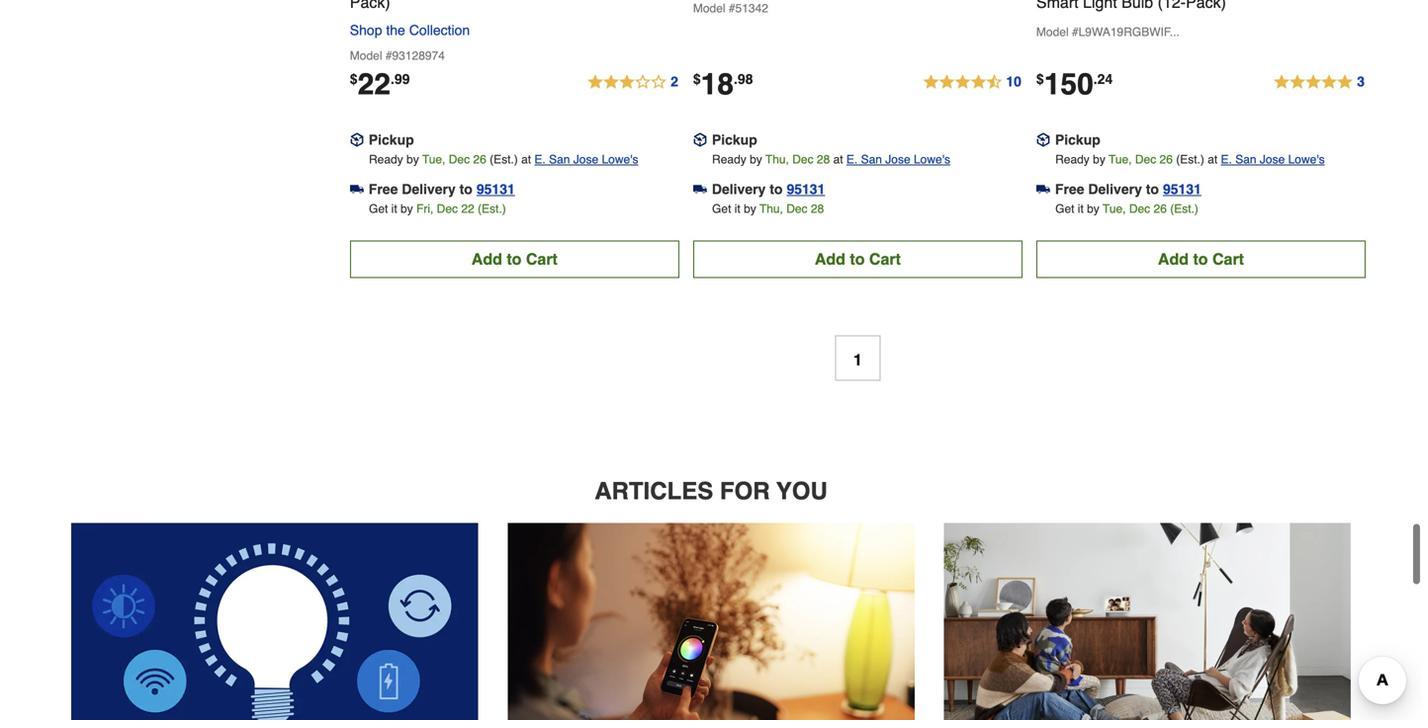 Task type: locate. For each thing, give the bounding box(es) containing it.
1 add to cart from the left
[[471, 250, 558, 268]]

2 95131 button from the left
[[787, 179, 825, 199]]

thu, up delivery to 95131
[[765, 153, 789, 167]]

add down get it by tue, dec 26 (est.) in the top of the page
[[1158, 250, 1189, 268]]

0 horizontal spatial #
[[385, 49, 392, 63]]

1 horizontal spatial model
[[693, 1, 725, 15]]

0 horizontal spatial san
[[549, 153, 570, 167]]

2 e. from the left
[[846, 153, 858, 167]]

2 truck filled image from the left
[[1036, 183, 1050, 196]]

3 ready from the left
[[1055, 153, 1090, 167]]

2 add to cart button from the left
[[693, 241, 1022, 278]]

2 horizontal spatial jose
[[1260, 153, 1285, 167]]

150
[[1044, 67, 1093, 101]]

thu,
[[765, 153, 789, 167], [759, 202, 783, 216]]

pickup image
[[350, 133, 364, 147], [693, 133, 707, 147]]

1 free delivery to 95131 from the left
[[369, 181, 515, 197]]

fri,
[[416, 202, 433, 216]]

95131 up get it by tue, dec 26 (est.) in the top of the page
[[1163, 181, 1201, 197]]

1 pickup from the left
[[369, 132, 414, 148]]

pickup image down the actual price $22.99 element
[[350, 133, 364, 147]]

1 lowe's from the left
[[602, 153, 638, 167]]

1 vertical spatial model
[[1036, 25, 1069, 39]]

0 horizontal spatial delivery
[[402, 181, 456, 197]]

0 horizontal spatial jose
[[573, 153, 598, 167]]

add for second the add to cart button from right
[[815, 250, 845, 268]]

a woman adjusting the lighting with her smart phone. image
[[508, 524, 914, 721]]

ready by tue, dec 26 (est.) at e. san jose lowe's
[[369, 153, 638, 167], [1055, 153, 1325, 167]]

2 horizontal spatial delivery
[[1088, 181, 1142, 197]]

3 e. from the left
[[1221, 153, 1232, 167]]

3
[[1357, 74, 1365, 89]]

model for model # l9wa19rgbwif...
[[1036, 25, 1069, 39]]

1 horizontal spatial free delivery to 95131
[[1055, 181, 1201, 197]]

0 vertical spatial #
[[729, 1, 735, 15]]

1 delivery from the left
[[402, 181, 456, 197]]

pickup
[[369, 132, 414, 148], [712, 132, 757, 148], [1055, 132, 1100, 148]]

you
[[776, 478, 827, 505]]

3 $ from the left
[[1036, 71, 1044, 87]]

2 horizontal spatial 95131 button
[[1163, 179, 1201, 199]]

93128974
[[392, 49, 445, 63]]

1 95131 from the left
[[476, 181, 515, 197]]

# up the .98
[[729, 1, 735, 15]]

0 horizontal spatial add
[[471, 250, 502, 268]]

2 horizontal spatial e. san jose lowe's button
[[1221, 150, 1325, 169]]

28
[[817, 153, 830, 167], [811, 202, 824, 216]]

1 add from the left
[[471, 250, 502, 268]]

pickup right pickup image
[[1055, 132, 1100, 148]]

delivery up get it by tue, dec 26 (est.) in the top of the page
[[1088, 181, 1142, 197]]

e. san jose lowe's button for get it by tue, dec 26 (est.)
[[1221, 150, 1325, 169]]

0 horizontal spatial get
[[369, 202, 388, 216]]

free
[[369, 181, 398, 197], [1055, 181, 1084, 197]]

cart
[[526, 250, 558, 268], [869, 250, 901, 268], [1212, 250, 1244, 268]]

0 horizontal spatial pickup image
[[350, 133, 364, 147]]

thu, down delivery to 95131
[[759, 202, 783, 216]]

1 e. from the left
[[534, 153, 546, 167]]

2 ready from the left
[[712, 153, 746, 167]]

1 horizontal spatial 22
[[461, 202, 474, 216]]

e.
[[534, 153, 546, 167], [846, 153, 858, 167], [1221, 153, 1232, 167]]

delivery to 95131
[[712, 181, 825, 197]]

2 horizontal spatial ready
[[1055, 153, 1090, 167]]

add to cart
[[471, 250, 558, 268], [815, 250, 901, 268], [1158, 250, 1244, 268]]

ready up get it by tue, dec 26 (est.) in the top of the page
[[1055, 153, 1090, 167]]

for
[[720, 478, 770, 505]]

2 horizontal spatial lowe's
[[1288, 153, 1325, 167]]

0 horizontal spatial free
[[369, 181, 398, 197]]

3 e. san jose lowe's button from the left
[[1221, 150, 1325, 169]]

2 lowe's from the left
[[914, 153, 950, 167]]

28 down ready by thu, dec 28 at e. san jose lowe's
[[811, 202, 824, 216]]

# up the .99
[[385, 49, 392, 63]]

tue, for fri,
[[422, 153, 445, 167]]

3 lowe's from the left
[[1288, 153, 1325, 167]]

e. san jose lowe's button
[[534, 150, 638, 169], [846, 150, 950, 169], [1221, 150, 1325, 169]]

2 horizontal spatial san
[[1235, 153, 1256, 167]]

3 pickup from the left
[[1055, 132, 1100, 148]]

2 get from the left
[[712, 202, 731, 216]]

0 horizontal spatial model
[[350, 49, 382, 63]]

# up the "actual price $150.24" element
[[1072, 25, 1078, 39]]

add to cart button
[[350, 241, 679, 278], [693, 241, 1022, 278], [1036, 241, 1366, 278]]

0 horizontal spatial 95131 button
[[476, 179, 515, 199]]

22
[[358, 67, 391, 101], [461, 202, 474, 216]]

free delivery to 95131
[[369, 181, 515, 197], [1055, 181, 1201, 197]]

cart for second the add to cart button from right
[[869, 250, 901, 268]]

$ right 2
[[693, 71, 701, 87]]

1 horizontal spatial ready by tue, dec 26 (est.) at e. san jose lowe's
[[1055, 153, 1325, 167]]

$ right 10
[[1036, 71, 1044, 87]]

95131 up the get it by fri, dec 22 (est.)
[[476, 181, 515, 197]]

2 vertical spatial #
[[385, 49, 392, 63]]

1 horizontal spatial at
[[833, 153, 843, 167]]

at for get it by fri, dec 22 (est.)
[[521, 153, 531, 167]]

lowe's for get it by fri, dec 22 (est.)
[[602, 153, 638, 167]]

add
[[471, 250, 502, 268], [815, 250, 845, 268], [1158, 250, 1189, 268]]

by
[[406, 153, 419, 167], [750, 153, 762, 167], [1093, 153, 1105, 167], [400, 202, 413, 216], [744, 202, 756, 216], [1087, 202, 1099, 216]]

1
[[853, 351, 862, 369]]

1 $ from the left
[[350, 71, 358, 87]]

22 right fri,
[[461, 202, 474, 216]]

1 horizontal spatial free
[[1055, 181, 1084, 197]]

1 horizontal spatial cart
[[869, 250, 901, 268]]

ready up the get it by fri, dec 22 (est.)
[[369, 153, 403, 167]]

1 at from the left
[[521, 153, 531, 167]]

3 san from the left
[[1235, 153, 1256, 167]]

2 delivery from the left
[[712, 181, 766, 197]]

2 it from the left
[[734, 202, 740, 216]]

to
[[459, 181, 473, 197], [770, 181, 783, 197], [1146, 181, 1159, 197], [507, 250, 522, 268], [850, 250, 865, 268], [1193, 250, 1208, 268]]

(est.)
[[490, 153, 518, 167], [1176, 153, 1204, 167], [478, 202, 506, 216], [1170, 202, 1198, 216]]

delivery
[[402, 181, 456, 197], [712, 181, 766, 197], [1088, 181, 1142, 197]]

1 horizontal spatial e. san jose lowe's button
[[846, 150, 950, 169]]

model for model # 51342
[[693, 1, 725, 15]]

1 horizontal spatial it
[[734, 202, 740, 216]]

$ for 18
[[693, 71, 701, 87]]

1 pickup image from the left
[[350, 133, 364, 147]]

articles
[[595, 478, 713, 505]]

26 for 22
[[473, 153, 486, 167]]

95131 for get it by fri, dec 22 (est.)
[[476, 181, 515, 197]]

2
[[671, 74, 678, 89]]

get it by tue, dec 26 (est.)
[[1055, 202, 1198, 216]]

95131 button up get it by tue, dec 26 (est.) in the top of the page
[[1163, 179, 1201, 199]]

95131
[[476, 181, 515, 197], [787, 181, 825, 197], [1163, 181, 1201, 197]]

2 add from the left
[[815, 250, 845, 268]]

it
[[391, 202, 397, 216], [734, 202, 740, 216], [1078, 202, 1084, 216]]

1 ready by tue, dec 26 (est.) at e. san jose lowe's from the left
[[369, 153, 638, 167]]

2 horizontal spatial add to cart button
[[1036, 241, 1366, 278]]

0 horizontal spatial 95131
[[476, 181, 515, 197]]

2 e. san jose lowe's button from the left
[[846, 150, 950, 169]]

pickup for get it by thu, dec 28
[[712, 132, 757, 148]]

3 add from the left
[[1158, 250, 1189, 268]]

free delivery to 95131 for fri,
[[369, 181, 515, 197]]

get for get it by thu, dec 28
[[712, 202, 731, 216]]

2 horizontal spatial add
[[1158, 250, 1189, 268]]

it for tue,
[[1078, 202, 1084, 216]]

2 $ from the left
[[693, 71, 701, 87]]

1 vertical spatial 28
[[811, 202, 824, 216]]

a man and child sitting on the floor and a woman in a chair while having a video call. image
[[944, 524, 1351, 721]]

1 95131 button from the left
[[476, 179, 515, 199]]

1 horizontal spatial pickup
[[712, 132, 757, 148]]

3 add to cart button from the left
[[1036, 241, 1366, 278]]

model left "51342"
[[693, 1, 725, 15]]

1 ready from the left
[[369, 153, 403, 167]]

0 vertical spatial 28
[[817, 153, 830, 167]]

add down the get it by fri, dec 22 (est.)
[[471, 250, 502, 268]]

2 free from the left
[[1055, 181, 1084, 197]]

ready by tue, dec 26 (est.) at e. san jose lowe's up get it by tue, dec 26 (est.) in the top of the page
[[1055, 153, 1325, 167]]

shop the collection link
[[350, 22, 478, 38]]

pickup down the actual price $22.99 element
[[369, 132, 414, 148]]

at
[[521, 153, 531, 167], [833, 153, 843, 167], [1208, 153, 1218, 167]]

3 jose from the left
[[1260, 153, 1285, 167]]

model down the shop
[[350, 49, 382, 63]]

3 it from the left
[[1078, 202, 1084, 216]]

2 horizontal spatial at
[[1208, 153, 1218, 167]]

2 horizontal spatial cart
[[1212, 250, 1244, 268]]

1 horizontal spatial get
[[712, 202, 731, 216]]

san
[[549, 153, 570, 167], [861, 153, 882, 167], [1235, 153, 1256, 167]]

1 vertical spatial #
[[1072, 25, 1078, 39]]

2 free delivery to 95131 from the left
[[1055, 181, 1201, 197]]

3 95131 from the left
[[1163, 181, 1201, 197]]

1 horizontal spatial add to cart button
[[693, 241, 1022, 278]]

$ inside $ 150 .24
[[1036, 71, 1044, 87]]

$ left the .99
[[350, 71, 358, 87]]

1 it from the left
[[391, 202, 397, 216]]

3 delivery from the left
[[1088, 181, 1142, 197]]

$ for 150
[[1036, 71, 1044, 87]]

0 horizontal spatial $
[[350, 71, 358, 87]]

0 horizontal spatial e. san jose lowe's button
[[534, 150, 638, 169]]

3 stars image
[[586, 71, 679, 94]]

# for 51342
[[729, 1, 735, 15]]

1 horizontal spatial 95131
[[787, 181, 825, 197]]

truck filled image
[[350, 183, 364, 196], [1036, 183, 1050, 196]]

add down get it by thu, dec 28
[[815, 250, 845, 268]]

lowe's down 4.5 stars image on the right top of page
[[914, 153, 950, 167]]

lowe's down 3 stars image
[[602, 153, 638, 167]]

1 horizontal spatial san
[[861, 153, 882, 167]]

1 horizontal spatial e.
[[846, 153, 858, 167]]

.99
[[391, 71, 410, 87]]

1 horizontal spatial 95131 button
[[787, 179, 825, 199]]

1 horizontal spatial add
[[815, 250, 845, 268]]

95131 down ready by thu, dec 28 at e. san jose lowe's
[[787, 181, 825, 197]]

ready by tue, dec 26 (est.) at e. san jose lowe's up the get it by fri, dec 22 (est.)
[[369, 153, 638, 167]]

1 get from the left
[[369, 202, 388, 216]]

dec
[[449, 153, 470, 167], [792, 153, 813, 167], [1135, 153, 1156, 167], [437, 202, 458, 216], [786, 202, 807, 216], [1129, 202, 1150, 216]]

0 vertical spatial model
[[693, 1, 725, 15]]

2 horizontal spatial $
[[1036, 71, 1044, 87]]

model # 93128974
[[350, 49, 445, 63]]

at for get it by tue, dec 26 (est.)
[[1208, 153, 1218, 167]]

get
[[369, 202, 388, 216], [712, 202, 731, 216], [1055, 202, 1074, 216]]

3 add to cart from the left
[[1158, 250, 1244, 268]]

1 horizontal spatial delivery
[[712, 181, 766, 197]]

san for get it by fri, dec 22 (est.)
[[549, 153, 570, 167]]

1 horizontal spatial pickup image
[[693, 133, 707, 147]]

1 horizontal spatial add to cart
[[815, 250, 901, 268]]

5 stars image
[[1273, 71, 1366, 94]]

2 horizontal spatial 95131
[[1163, 181, 1201, 197]]

95131 button down ready by thu, dec 28 at e. san jose lowe's
[[787, 179, 825, 199]]

1 add to cart button from the left
[[350, 241, 679, 278]]

0 horizontal spatial at
[[521, 153, 531, 167]]

4.5 stars image
[[922, 71, 1022, 94]]

articles for you
[[595, 478, 827, 505]]

pickup down actual price $18.98 element
[[712, 132, 757, 148]]

0 horizontal spatial cart
[[526, 250, 558, 268]]

1 vertical spatial 22
[[461, 202, 474, 216]]

10
[[1006, 74, 1021, 89]]

get it by thu, dec 28
[[712, 202, 824, 216]]

2 horizontal spatial get
[[1055, 202, 1074, 216]]

tue,
[[422, 153, 445, 167], [1109, 153, 1132, 167], [1103, 202, 1126, 216]]

1 jose from the left
[[573, 153, 598, 167]]

0 horizontal spatial add to cart
[[471, 250, 558, 268]]

jose
[[573, 153, 598, 167], [885, 153, 910, 167], [1260, 153, 1285, 167]]

0 horizontal spatial pickup
[[369, 132, 414, 148]]

l9wa19rgbwif...
[[1078, 25, 1180, 39]]

3 95131 button from the left
[[1163, 179, 1201, 199]]

1 horizontal spatial truck filled image
[[1036, 183, 1050, 196]]

2 ready by tue, dec 26 (est.) at e. san jose lowe's from the left
[[1055, 153, 1325, 167]]

0 horizontal spatial add to cart button
[[350, 241, 679, 278]]

delivery up fri,
[[402, 181, 456, 197]]

model
[[693, 1, 725, 15], [1036, 25, 1069, 39], [350, 49, 382, 63]]

1 horizontal spatial #
[[729, 1, 735, 15]]

0 horizontal spatial it
[[391, 202, 397, 216]]

2 pickup image from the left
[[693, 133, 707, 147]]

1 horizontal spatial lowe's
[[914, 153, 950, 167]]

ready for get it by fri, dec 22 (est.)
[[369, 153, 403, 167]]

0 horizontal spatial free delivery to 95131
[[369, 181, 515, 197]]

1 san from the left
[[549, 153, 570, 167]]

jose for get it by fri, dec 22 (est.)
[[573, 153, 598, 167]]

cart for 1st the add to cart button from right
[[1212, 250, 1244, 268]]

3 get from the left
[[1055, 202, 1074, 216]]

26
[[473, 153, 486, 167], [1159, 153, 1173, 167], [1154, 202, 1167, 216]]

truck filled image for get it by tue, dec 26 (est.)
[[1036, 183, 1050, 196]]

2 add to cart from the left
[[815, 250, 901, 268]]

e. san jose lowe's button for get it by thu, dec 28
[[846, 150, 950, 169]]

1 cart from the left
[[526, 250, 558, 268]]

pickup image up truck filled image
[[693, 133, 707, 147]]

3 cart from the left
[[1212, 250, 1244, 268]]

0 horizontal spatial ready by tue, dec 26 (est.) at e. san jose lowe's
[[369, 153, 638, 167]]

0 horizontal spatial lowe's
[[602, 153, 638, 167]]

$ inside $ 18 .98
[[693, 71, 701, 87]]

ready by tue, dec 26 (est.) at e. san jose lowe's for get it by fri, dec 22 (est.)
[[369, 153, 638, 167]]

1 truck filled image from the left
[[350, 183, 364, 196]]

0 horizontal spatial ready
[[369, 153, 403, 167]]

2 horizontal spatial add to cart
[[1158, 250, 1244, 268]]

0 horizontal spatial e.
[[534, 153, 546, 167]]

2 pickup from the left
[[712, 132, 757, 148]]

2 button
[[586, 71, 679, 94]]

model up 150
[[1036, 25, 1069, 39]]

$ inside the $ 22 .99
[[350, 71, 358, 87]]

$
[[350, 71, 358, 87], [693, 71, 701, 87], [1036, 71, 1044, 87]]

2 horizontal spatial pickup
[[1055, 132, 1100, 148]]

95131 button for get it by tue, dec 26 (est.)
[[1163, 179, 1201, 199]]

delivery up get it by thu, dec 28
[[712, 181, 766, 197]]

0 vertical spatial 22
[[358, 67, 391, 101]]

free delivery to 95131 for tue,
[[1055, 181, 1201, 197]]

free delivery to 95131 up get it by tue, dec 26 (est.) in the top of the page
[[1055, 181, 1201, 197]]

1 e. san jose lowe's button from the left
[[534, 150, 638, 169]]

1 horizontal spatial jose
[[885, 153, 910, 167]]

1 horizontal spatial $
[[693, 71, 701, 87]]

95131 button up the get it by fri, dec 22 (est.)
[[476, 179, 515, 199]]

2 horizontal spatial it
[[1078, 202, 1084, 216]]

free up the get it by fri, dec 22 (est.)
[[369, 181, 398, 197]]

2 vertical spatial model
[[350, 49, 382, 63]]

free up get it by tue, dec 26 (est.) in the top of the page
[[1055, 181, 1084, 197]]

28 up delivery to 95131
[[817, 153, 830, 167]]

2 horizontal spatial e.
[[1221, 153, 1232, 167]]

0 horizontal spatial truck filled image
[[350, 183, 364, 196]]

ready
[[369, 153, 403, 167], [712, 153, 746, 167], [1055, 153, 1090, 167]]

2 horizontal spatial model
[[1036, 25, 1069, 39]]

22 down model # 93128974 on the left top
[[358, 67, 391, 101]]

free delivery to 95131 up the get it by fri, dec 22 (est.)
[[369, 181, 515, 197]]

1 horizontal spatial ready
[[712, 153, 746, 167]]

lowe's down 3 button
[[1288, 153, 1325, 167]]

ready up delivery to 95131
[[712, 153, 746, 167]]

18
[[701, 67, 734, 101]]

lowe's
[[602, 153, 638, 167], [914, 153, 950, 167], [1288, 153, 1325, 167]]

2 at from the left
[[833, 153, 843, 167]]

pickup image for delivery to
[[693, 133, 707, 147]]

1 free from the left
[[369, 181, 398, 197]]

3 at from the left
[[1208, 153, 1218, 167]]

2 horizontal spatial #
[[1072, 25, 1078, 39]]

2 cart from the left
[[869, 250, 901, 268]]

#
[[729, 1, 735, 15], [1072, 25, 1078, 39], [385, 49, 392, 63]]

95131 button
[[476, 179, 515, 199], [787, 179, 825, 199], [1163, 179, 1201, 199]]



Task type: vqa. For each thing, say whether or not it's contained in the screenshot.
the E.
yes



Task type: describe. For each thing, give the bounding box(es) containing it.
$ 18 .98
[[693, 67, 753, 101]]

2 jose from the left
[[885, 153, 910, 167]]

$ 22 .99
[[350, 67, 410, 101]]

it for fri,
[[391, 202, 397, 216]]

2 95131 from the left
[[787, 181, 825, 197]]

cart for 3rd the add to cart button from right
[[526, 250, 558, 268]]

shop the collection
[[350, 22, 470, 38]]

free for get it by fri, dec 22 (est.)
[[369, 181, 398, 197]]

it for thu,
[[734, 202, 740, 216]]

pickup for get it by fri, dec 22 (est.)
[[369, 132, 414, 148]]

add for 1st the add to cart button from right
[[1158, 250, 1189, 268]]

add to cart for second the add to cart button from right
[[815, 250, 901, 268]]

shop
[[350, 22, 382, 38]]

model for model # 93128974
[[350, 49, 382, 63]]

truck filled image
[[693, 183, 707, 196]]

get for get it by fri, dec 22 (est.)
[[369, 202, 388, 216]]

pickup image for free delivery to
[[350, 133, 364, 147]]

lowe's for get it by tue, dec 26 (est.)
[[1288, 153, 1325, 167]]

model # 51342
[[693, 1, 768, 15]]

95131 button for get it by thu, dec 28
[[787, 179, 825, 199]]

95131 for get it by tue, dec 26 (est.)
[[1163, 181, 1201, 197]]

# for l9wa19rgbwif...
[[1072, 25, 1078, 39]]

3 button
[[1273, 71, 1366, 94]]

10 button
[[922, 71, 1022, 94]]

free for get it by tue, dec 26 (est.)
[[1055, 181, 1084, 197]]

$ 150 .24
[[1036, 67, 1113, 101]]

95131 button for get it by fri, dec 22 (est.)
[[476, 179, 515, 199]]

51342
[[735, 1, 768, 15]]

2 san from the left
[[861, 153, 882, 167]]

1 link
[[835, 336, 880, 381]]

e. san jose lowe's button for get it by fri, dec 22 (est.)
[[534, 150, 638, 169]]

ready for get it by thu, dec 28
[[712, 153, 746, 167]]

delivery for get it by fri, dec 22 (est.)
[[402, 181, 456, 197]]

collection
[[409, 22, 470, 38]]

ready by tue, dec 26 (est.) at e. san jose lowe's for get it by tue, dec 26 (est.)
[[1055, 153, 1325, 167]]

get it by fri, dec 22 (est.)
[[369, 202, 506, 216]]

.98
[[734, 71, 753, 87]]

.24
[[1093, 71, 1113, 87]]

0 vertical spatial thu,
[[765, 153, 789, 167]]

1 vertical spatial thu,
[[759, 202, 783, 216]]

0 horizontal spatial 22
[[358, 67, 391, 101]]

ready by thu, dec 28 at e. san jose lowe's
[[712, 153, 950, 167]]

26 for 26
[[1159, 153, 1173, 167]]

a image with colorful graphics showing smart bulb technology. image
[[71, 524, 478, 721]]

e. for get it by fri, dec 22 (est.)
[[534, 153, 546, 167]]

# for 93128974
[[385, 49, 392, 63]]

get for get it by tue, dec 26 (est.)
[[1055, 202, 1074, 216]]

add to cart for 3rd the add to cart button from right
[[471, 250, 558, 268]]

actual price $22.99 element
[[350, 67, 410, 101]]

add to cart for 1st the add to cart button from right
[[1158, 250, 1244, 268]]

jose for get it by tue, dec 26 (est.)
[[1260, 153, 1285, 167]]

delivery for get it by tue, dec 26 (est.)
[[1088, 181, 1142, 197]]

san for get it by tue, dec 26 (est.)
[[1235, 153, 1256, 167]]

pickup for get it by tue, dec 26 (est.)
[[1055, 132, 1100, 148]]

pickup image
[[1036, 133, 1050, 147]]

actual price $18.98 element
[[693, 67, 753, 101]]

model # l9wa19rgbwif...
[[1036, 25, 1180, 39]]

the
[[386, 22, 405, 38]]

ready for get it by tue, dec 26 (est.)
[[1055, 153, 1090, 167]]

tue, for tue,
[[1109, 153, 1132, 167]]

truck filled image for get it by fri, dec 22 (est.)
[[350, 183, 364, 196]]

add for 3rd the add to cart button from right
[[471, 250, 502, 268]]

$ for 22
[[350, 71, 358, 87]]

e. for get it by tue, dec 26 (est.)
[[1221, 153, 1232, 167]]

actual price $150.24 element
[[1036, 67, 1113, 101]]



